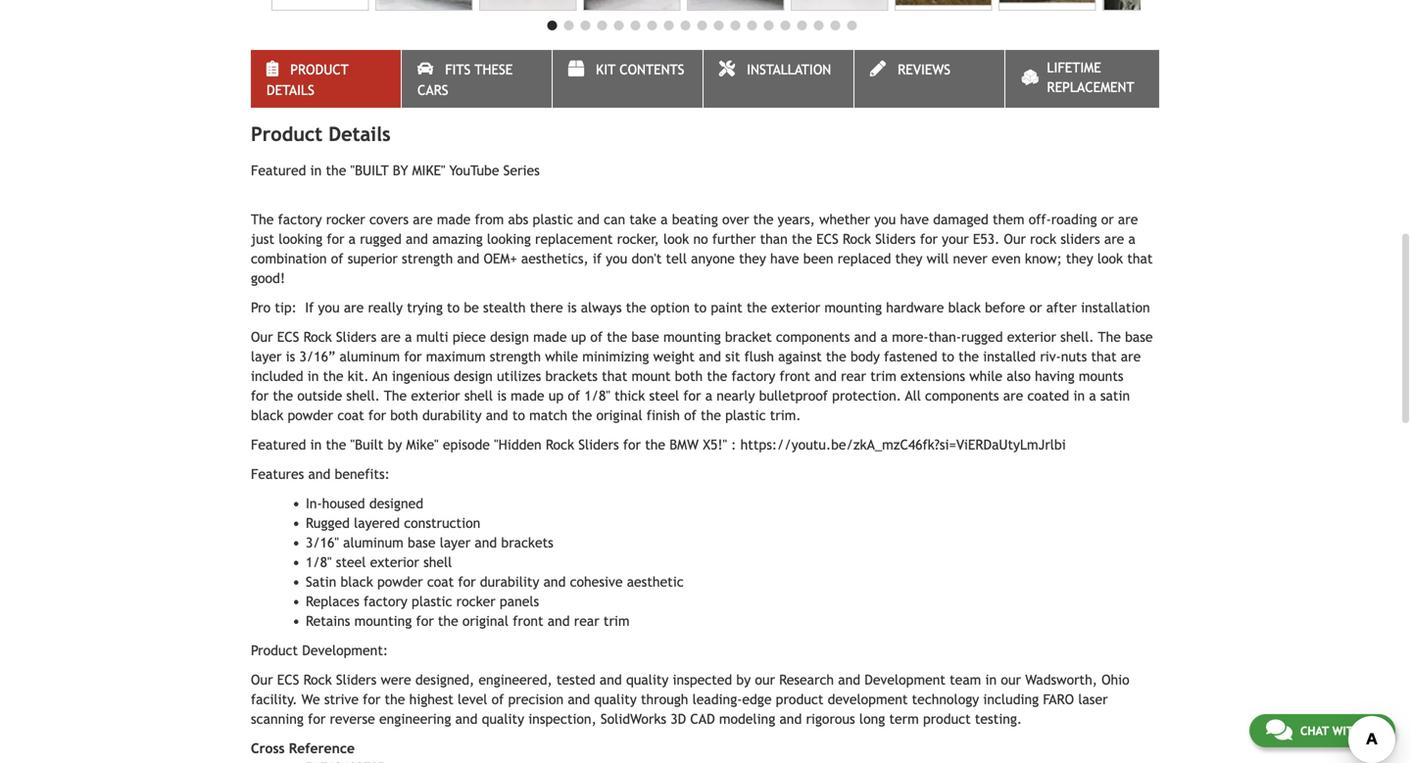 Task type: vqa. For each thing, say whether or not it's contained in the screenshot.
exterior
yes



Task type: describe. For each thing, give the bounding box(es) containing it.
black inside our ecs rock sliders are a multi piece design made up of the base mounting bracket components and a more-than-rugged exterior shell. the base layer is 3/16" aluminum for maximum strength while minimizing weight and sit flush against the body fastened to the installed riv-nuts that are included in the kit. an ingenious design utilizes brackets that mount both the factory front and rear trim extensions while also having mounts for the outside shell. the exterior shell is made up of 1/8" thick steel for a nearly bulletproof protection. all components are coated in a satin black powder coat for both durability and to match the original finish of the plastic trim.
[[251, 408, 284, 423]]

including
[[984, 692, 1039, 708]]

rigorous
[[806, 712, 856, 727]]

minimizing
[[583, 349, 649, 365]]

mount
[[632, 368, 671, 384]]

aesthetics,
[[521, 251, 589, 267]]

steel inside in-housed designed rugged layered construction 3/16" aluminum base layer and brackets 1/8" steel exterior shell satin black powder coat for durability and cohesive aesthetic replaces factory plastic rocker panels retains mounting for the original front and rear trim
[[336, 555, 366, 570]]

option
[[651, 300, 690, 316]]

damaged
[[933, 212, 989, 227]]

extensions
[[901, 368, 966, 384]]

are right roading
[[1118, 212, 1138, 227]]

inspected
[[673, 672, 732, 688]]

development
[[865, 672, 946, 688]]

no
[[693, 231, 708, 247]]

the left ""built"
[[326, 437, 346, 453]]

3d
[[671, 712, 686, 727]]

trim inside in-housed designed rugged layered construction 3/16" aluminum base layer and brackets 1/8" steel exterior shell satin black powder coat for durability and cohesive aesthetic replaces factory plastic rocker panels retains mounting for the original front and rear trim
[[604, 614, 630, 629]]

and up body
[[854, 329, 877, 345]]

team
[[950, 672, 982, 688]]

and up 'in-'
[[308, 467, 331, 482]]

sliders inside our ecs rock sliders were designed, engineered, tested and quality inspected by our research and development team in our wadsworth, ohio facility. we strive for the highest level of precision and quality through leading-edge product development technology including faro laser scanning for reverse engineering and quality inspection, solidworks 3d cad modeling and rigorous long term product testing.
[[336, 672, 377, 688]]

in up 'features and benefits:'
[[310, 437, 322, 453]]

against
[[778, 349, 822, 365]]

ecs for facility.
[[277, 672, 299, 688]]

for up ""built"
[[368, 408, 386, 423]]

0 vertical spatial product
[[776, 692, 824, 708]]

if
[[305, 300, 314, 316]]

reviews link
[[855, 50, 1005, 108]]

coat inside in-housed designed rugged layered construction 3/16" aluminum base layer and brackets 1/8" steel exterior shell satin black powder coat for durability and cohesive aesthetic replaces factory plastic rocker panels retains mounting for the original front and rear trim
[[427, 574, 454, 590]]

product details link
[[251, 50, 401, 108]]

1 vertical spatial you
[[606, 251, 628, 267]]

mike"
[[412, 163, 446, 178]]

hardware
[[886, 300, 944, 316]]

4 es#4707738 - 048520la01kt - e53 rock slider set - replace your flimsy plastic rocker panels with a rugged steel casing to protect your underbody and have confidence in your off-roading capabilities! - ecs - bmw image from the left
[[583, 0, 681, 11]]

aluminum inside our ecs rock sliders are a multi piece design made up of the base mounting bracket components and a more-than-rugged exterior shell. the base layer is 3/16" aluminum for maximum strength while minimizing weight and sit flush against the body fastened to the installed riv-nuts that are included in the kit. an ingenious design utilizes brackets that mount both the factory front and rear trim extensions while also having mounts for the outside shell. the exterior shell is made up of 1/8" thick steel for a nearly bulletproof protection. all components are coated in a satin black powder coat for both durability and to match the original finish of the plastic trim.
[[340, 349, 400, 365]]

and up development
[[838, 672, 861, 688]]

rocker inside in-housed designed rugged layered construction 3/16" aluminum base layer and brackets 1/8" steel exterior shell satin black powder coat for durability and cohesive aesthetic replaces factory plastic rocker panels retains mounting for the original front and rear trim
[[456, 594, 496, 610]]

installation link
[[704, 50, 854, 108]]

never
[[953, 251, 988, 267]]

there
[[530, 300, 563, 316]]

the down sit
[[707, 368, 728, 384]]

good!
[[251, 270, 285, 286]]

2 horizontal spatial black
[[949, 300, 981, 316]]

the right match
[[572, 408, 592, 423]]

the up minimizing
[[607, 329, 627, 345]]

aluminum inside in-housed designed rugged layered construction 3/16" aluminum base layer and brackets 1/8" steel exterior shell satin black powder coat for durability and cohesive aesthetic replaces factory plastic rocker panels retains mounting for the original front and rear trim
[[343, 535, 404, 551]]

outside
[[297, 388, 342, 404]]

pro tip:  if you are really trying to be stealth there is always the option to paint the exterior mounting hardware black before or after installation
[[251, 300, 1150, 316]]

2 they from the left
[[896, 251, 923, 267]]

0 horizontal spatial by
[[388, 437, 402, 453]]

kit contents link
[[553, 50, 703, 108]]

plastic inside our ecs rock sliders are a multi piece design made up of the base mounting bracket components and a more-than-rugged exterior shell. the base layer is 3/16" aluminum for maximum strength while minimizing weight and sit flush against the body fastened to the installed riv-nuts that are included in the kit. an ingenious design utilizes brackets that mount both the factory front and rear trim extensions while also having mounts for the outside shell. the exterior shell is made up of 1/8" thick steel for a nearly bulletproof protection. all components are coated in a satin black powder coat for both durability and to match the original finish of the plastic trim.
[[726, 408, 766, 423]]

2 vertical spatial product
[[251, 643, 298, 659]]

base inside in-housed designed rugged layered construction 3/16" aluminum base layer and brackets 1/8" steel exterior shell satin black powder coat for durability and cohesive aesthetic replaces factory plastic rocker panels retains mounting for the original front and rear trim
[[408, 535, 436, 551]]

for up 'were designed,'
[[416, 614, 434, 629]]

powder inside in-housed designed rugged layered construction 3/16" aluminum base layer and brackets 1/8" steel exterior shell satin black powder coat for durability and cohesive aesthetic replaces factory plastic rocker panels retains mounting for the original front and rear trim
[[377, 574, 423, 590]]

3 es#4707738 - 048520la01kt - e53 rock slider set - replace your flimsy plastic rocker panels with a rugged steel casing to protect your underbody and have confidence in your off-roading capabilities! - ecs - bmw image from the left
[[479, 0, 577, 11]]

bmw
[[670, 437, 699, 453]]

the inside in-housed designed rugged layered construction 3/16" aluminum base layer and brackets 1/8" steel exterior shell satin black powder coat for durability and cohesive aesthetic replaces factory plastic rocker panels retains mounting for the original front and rear trim
[[438, 614, 458, 629]]

a right the "take"
[[661, 212, 668, 227]]

layer inside in-housed designed rugged layered construction 3/16" aluminum base layer and brackets 1/8" steel exterior shell satin black powder coat for durability and cohesive aesthetic replaces factory plastic rocker panels retains mounting for the original front and rear trim
[[440, 535, 471, 551]]

nearly
[[717, 388, 755, 404]]

trim inside our ecs rock sliders are a multi piece design made up of the base mounting bracket components and a more-than-rugged exterior shell. the base layer is 3/16" aluminum for maximum strength while minimizing weight and sit flush against the body fastened to the installed riv-nuts that are included in the kit. an ingenious design utilizes brackets that mount both the factory front and rear trim extensions while also having mounts for the outside shell. the exterior shell is made up of 1/8" thick steel for a nearly bulletproof protection. all components are coated in a satin black powder coat for both durability and to match the original finish of the plastic trim.
[[871, 368, 897, 384]]

2 vertical spatial quality
[[482, 712, 524, 727]]

were designed,
[[381, 672, 475, 688]]

multi
[[416, 329, 449, 345]]

exterior down 'ingenious' in the left of the page
[[411, 388, 460, 404]]

installation
[[747, 62, 831, 77]]

research
[[779, 672, 834, 688]]

covers
[[370, 212, 409, 227]]

coat inside our ecs rock sliders are a multi piece design made up of the base mounting bracket components and a more-than-rugged exterior shell. the base layer is 3/16" aluminum for maximum strength while minimizing weight and sit flush against the body fastened to the installed riv-nuts that are included in the kit. an ingenious design utilizes brackets that mount both the factory front and rear trim extensions while also having mounts for the outside shell. the exterior shell is made up of 1/8" thick steel for a nearly bulletproof protection. all components are coated in a satin black powder coat for both durability and to match the original finish of the plastic trim.
[[338, 408, 364, 423]]

further
[[712, 231, 756, 247]]

the left body
[[826, 349, 847, 365]]

1 vertical spatial design
[[454, 368, 493, 384]]

tested
[[557, 672, 596, 688]]

are left the "really"
[[344, 300, 364, 316]]

trying
[[407, 300, 443, 316]]

and left cohesive
[[544, 574, 566, 590]]

are up mounts
[[1121, 349, 1141, 365]]

and down cohesive
[[548, 614, 570, 629]]

to left be
[[447, 300, 460, 316]]

fastened
[[884, 349, 938, 365]]

0 horizontal spatial you
[[318, 300, 340, 316]]

and down covers
[[406, 231, 428, 247]]

can
[[604, 212, 626, 227]]

1 horizontal spatial the
[[384, 388, 407, 404]]

cross
[[251, 741, 285, 757]]

satin
[[306, 574, 337, 590]]

2 horizontal spatial the
[[1098, 329, 1121, 345]]

to left paint
[[694, 300, 707, 316]]

2 horizontal spatial is
[[567, 300, 577, 316]]

and up replacement on the top of the page
[[578, 212, 600, 227]]

0 vertical spatial design
[[490, 329, 529, 345]]

chat with us link
[[1250, 715, 1396, 748]]

1 horizontal spatial is
[[497, 388, 507, 404]]

of right finish
[[684, 408, 697, 423]]

are right sliders
[[1105, 231, 1125, 247]]

long
[[860, 712, 885, 727]]

don't
[[632, 251, 662, 267]]

0 vertical spatial quality
[[626, 672, 669, 688]]

featured for featured in the "built by mike" youtube series
[[251, 163, 306, 178]]

or inside "the factory rocker covers are made from abs plastic and can take a beating over the years, whether you have damaged them off-roading or are just looking for a rugged and amazing looking replacement rocker, look no further than the ecs rock sliders for your e53. our rock sliders are a combination of superior strength and oem+ aesthetics, if you don't tell anyone they have been replaced they will never even know; they look that good!"
[[1102, 212, 1114, 227]]

1 horizontal spatial details
[[329, 122, 391, 145]]

lifetime
[[1047, 60, 1102, 76]]

know;
[[1025, 251, 1062, 267]]

us
[[1365, 724, 1379, 738]]

for down construction at the bottom left
[[458, 574, 476, 590]]

solidworks
[[601, 712, 667, 727]]

9 es#4707738 - 048520la01kt - e53 rock slider set - replace your flimsy plastic rocker panels with a rugged steel casing to protect your underbody and have confidence in your off-roading capabilities! - ecs - bmw image from the left
[[1103, 0, 1200, 11]]

0 horizontal spatial while
[[545, 349, 578, 365]]

these
[[475, 62, 513, 77]]

the up outside
[[323, 368, 344, 384]]

factory inside our ecs rock sliders are a multi piece design made up of the base mounting bracket components and a more-than-rugged exterior shell. the base layer is 3/16" aluminum for maximum strength while minimizing weight and sit flush against the body fastened to the installed riv-nuts that are included in the kit. an ingenious design utilizes brackets that mount both the factory front and rear trim extensions while also having mounts for the outside shell. the exterior shell is made up of 1/8" thick steel for a nearly bulletproof protection. all components are coated in a satin black powder coat for both durability and to match the original finish of the plastic trim.
[[732, 368, 776, 384]]

1 horizontal spatial shell.
[[1061, 329, 1094, 345]]

2 horizontal spatial base
[[1125, 329, 1153, 345]]

shell inside in-housed designed rugged layered construction 3/16" aluminum base layer and brackets 1/8" steel exterior shell satin black powder coat for durability and cohesive aesthetic replaces factory plastic rocker panels retains mounting for the original front and rear trim
[[424, 555, 452, 570]]

rugged
[[306, 516, 350, 531]]

replaced
[[838, 251, 892, 267]]

in left "built
[[310, 163, 322, 178]]

cad
[[691, 712, 715, 727]]

in down mounts
[[1074, 388, 1085, 404]]

are right covers
[[413, 212, 433, 227]]

and left sit
[[699, 349, 721, 365]]

wadsworth,
[[1026, 672, 1098, 688]]

rear inside in-housed designed rugged layered construction 3/16" aluminum base layer and brackets 1/8" steel exterior shell satin black powder coat for durability and cohesive aesthetic replaces factory plastic rocker panels retains mounting for the original front and rear trim
[[574, 614, 600, 629]]

of left thick
[[568, 388, 580, 404]]

0 vertical spatial you
[[875, 212, 896, 227]]

strength inside our ecs rock sliders are a multi piece design made up of the base mounting bracket components and a more-than-rugged exterior shell. the base layer is 3/16" aluminum for maximum strength while minimizing weight and sit flush against the body fastened to the installed riv-nuts that are included in the kit. an ingenious design utilizes brackets that mount both the factory front and rear trim extensions while also having mounts for the outside shell. the exterior shell is made up of 1/8" thick steel for a nearly bulletproof protection. all components are coated in a satin black powder coat for both durability and to match the original finish of the plastic trim.
[[490, 349, 541, 365]]

inspection,
[[529, 712, 597, 727]]

the left "option"
[[626, 300, 647, 316]]

powder inside our ecs rock sliders are a multi piece design made up of the base mounting bracket components and a more-than-rugged exterior shell. the base layer is 3/16" aluminum for maximum strength while minimizing weight and sit flush against the body fastened to the installed riv-nuts that are included in the kit. an ingenious design utilizes brackets that mount both the factory front and rear trim extensions while also having mounts for the outside shell. the exterior shell is made up of 1/8" thick steel for a nearly bulletproof protection. all components are coated in a satin black powder coat for both durability and to match the original finish of the plastic trim.
[[288, 408, 333, 423]]

by
[[393, 163, 408, 178]]

having
[[1035, 368, 1075, 384]]

trim.
[[770, 408, 801, 423]]

our inside "the factory rocker covers are made from abs plastic and can take a beating over the years, whether you have damaged them off-roading or are just looking for a rugged and amazing looking replacement rocker, look no further than the ecs rock sliders for your e53. our rock sliders are a combination of superior strength and oem+ aesthetics, if you don't tell anyone they have been replaced they will never even know; they look that good!"
[[1004, 231, 1026, 247]]

and down the tested
[[568, 692, 590, 708]]

kit.
[[348, 368, 369, 384]]

1 vertical spatial while
[[970, 368, 1003, 384]]

really
[[368, 300, 403, 316]]

superior
[[348, 251, 398, 267]]

durability inside in-housed designed rugged layered construction 3/16" aluminum base layer and brackets 1/8" steel exterior shell satin black powder coat for durability and cohesive aesthetic replaces factory plastic rocker panels retains mounting for the original front and rear trim
[[480, 574, 540, 590]]

1 vertical spatial or
[[1030, 300, 1043, 316]]

technology
[[912, 692, 979, 708]]

the down than-
[[959, 349, 979, 365]]

mounts
[[1079, 368, 1124, 384]]

chat
[[1301, 724, 1329, 738]]

the down years,
[[792, 231, 813, 247]]

x5!" : https://youtu.be/zka_mzc46fk?si=vierdautylmjrlbi
[[703, 437, 1066, 453]]

mounting inside our ecs rock sliders are a multi piece design made up of the base mounting bracket components and a more-than-rugged exterior shell. the base layer is 3/16" aluminum for maximum strength while minimizing weight and sit flush against the body fastened to the installed riv-nuts that are included in the kit. an ingenious design utilizes brackets that mount both the factory front and rear trim extensions while also having mounts for the outside shell. the exterior shell is made up of 1/8" thick steel for a nearly bulletproof protection. all components are coated in a satin black powder coat for both durability and to match the original finish of the plastic trim.
[[664, 329, 721, 345]]

mike"
[[406, 437, 439, 453]]

for up combination
[[327, 231, 345, 247]]

strive
[[324, 692, 359, 708]]

1 vertical spatial quality
[[594, 692, 637, 708]]

whether
[[820, 212, 871, 227]]

piece
[[453, 329, 486, 345]]

construction
[[404, 516, 481, 531]]

0 vertical spatial product details
[[267, 62, 349, 98]]

are down also
[[1004, 388, 1024, 404]]

brackets inside in-housed designed rugged layered construction 3/16" aluminum base layer and brackets 1/8" steel exterior shell satin black powder coat for durability and cohesive aesthetic replaces factory plastic rocker panels retains mounting for the original front and rear trim
[[501, 535, 554, 551]]

the up than
[[753, 212, 774, 227]]

match
[[529, 408, 568, 423]]

rugged inside our ecs rock sliders are a multi piece design made up of the base mounting bracket components and a more-than-rugged exterior shell. the base layer is 3/16" aluminum for maximum strength while minimizing weight and sit flush against the body fastened to the installed riv-nuts that are included in the kit. an ingenious design utilizes brackets that mount both the factory front and rear trim extensions while also having mounts for the outside shell. the exterior shell is made up of 1/8" thick steel for a nearly bulletproof protection. all components are coated in a satin black powder coat for both durability and to match the original finish of the plastic trim.
[[962, 329, 1003, 345]]

sliders down thick
[[579, 437, 619, 453]]

3/16"
[[300, 349, 336, 365]]

3 they from the left
[[1066, 251, 1094, 267]]

0 vertical spatial up
[[571, 329, 586, 345]]

steel inside our ecs rock sliders are a multi piece design made up of the base mounting bracket components and a more-than-rugged exterior shell. the base layer is 3/16" aluminum for maximum strength while minimizing weight and sit flush against the body fastened to the installed riv-nuts that are included in the kit. an ingenious design utilizes brackets that mount both the factory front and rear trim extensions while also having mounts for the outside shell. the exterior shell is made up of 1/8" thick steel for a nearly bulletproof protection. all components are coated in a satin black powder coat for both durability and to match the original finish of the plastic trim.
[[649, 388, 679, 404]]

reference
[[289, 741, 355, 757]]

0 vertical spatial look
[[664, 231, 689, 247]]

facility.
[[251, 692, 297, 708]]

a left nearly
[[706, 388, 713, 404]]

exterior up installed riv-
[[1007, 329, 1057, 345]]

7 es#4707738 - 048520la01kt - e53 rock slider set - replace your flimsy plastic rocker panels with a rugged steel casing to protect your underbody and have confidence in your off-roading capabilities! - ecs - bmw image from the left
[[895, 0, 992, 11]]

replacement
[[1047, 79, 1135, 95]]

and up '"hidden'
[[486, 408, 508, 423]]

1 our from the left
[[755, 672, 775, 688]]

strength inside "the factory rocker covers are made from abs plastic and can take a beating over the years, whether you have damaged them off-roading or are just looking for a rugged and amazing looking replacement rocker, look no further than the ecs rock sliders for your e53. our rock sliders are a combination of superior strength and oem+ aesthetics, if you don't tell anyone they have been replaced they will never even know; they look that good!"
[[402, 251, 453, 267]]

to down than-
[[942, 349, 955, 365]]

featured in the "built by mike" episode "hidden rock sliders for the bmw x5!" : https://youtu.be/zka_mzc46fk?si=vierdautylmjrlbi
[[251, 437, 1066, 453]]

rock down match
[[546, 437, 574, 453]]

brackets inside our ecs rock sliders are a multi piece design made up of the base mounting bracket components and a more-than-rugged exterior shell. the base layer is 3/16" aluminum for maximum strength while minimizing weight and sit flush against the body fastened to the installed riv-nuts that are included in the kit. an ingenious design utilizes brackets that mount both the factory front and rear trim extensions while also having mounts for the outside shell. the exterior shell is made up of 1/8" thick steel for a nearly bulletproof protection. all components are coated in a satin black powder coat for both durability and to match the original finish of the plastic trim.
[[546, 368, 598, 384]]

2 es#4707738 - 048520la01kt - e53 rock slider set - replace your flimsy plastic rocker panels with a rugged steel casing to protect your underbody and have confidence in your off-roading capabilities! - ecs - bmw image from the left
[[375, 0, 473, 11]]

scanning
[[251, 712, 304, 727]]

1 vertical spatial made
[[533, 329, 567, 345]]

for down weight
[[684, 388, 701, 404]]

plastic inside "the factory rocker covers are made from abs plastic and can take a beating over the years, whether you have damaged them off-roading or are just looking for a rugged and amazing looking replacement rocker, look no further than the ecs rock sliders for your e53. our rock sliders are a combination of superior strength and oem+ aesthetics, if you don't tell anyone they have been replaced they will never even know; they look that good!"
[[533, 212, 573, 227]]

protection.
[[832, 388, 902, 404]]

1 horizontal spatial both
[[675, 368, 703, 384]]

layer inside our ecs rock sliders are a multi piece design made up of the base mounting bracket components and a more-than-rugged exterior shell. the base layer is 3/16" aluminum for maximum strength while minimizing weight and sit flush against the body fastened to the installed riv-nuts that are included in the kit. an ingenious design utilizes brackets that mount both the factory front and rear trim extensions while also having mounts for the outside shell. the exterior shell is made up of 1/8" thick steel for a nearly bulletproof protection. all components are coated in a satin black powder coat for both durability and to match the original finish of the plastic trim.
[[251, 349, 282, 365]]

5 es#4707738 - 048520la01kt - e53 rock slider set - replace your flimsy plastic rocker panels with a rugged steel casing to protect your underbody and have confidence in your off-roading capabilities! - ecs - bmw image from the left
[[687, 0, 785, 11]]

kit
[[596, 62, 616, 77]]

are down the "really"
[[381, 329, 401, 345]]

front inside in-housed designed rugged layered construction 3/16" aluminum base layer and brackets 1/8" steel exterior shell satin black powder coat for durability and cohesive aesthetic replaces factory plastic rocker panels retains mounting for the original front and rear trim
[[513, 614, 544, 629]]

2 our from the left
[[1001, 672, 1021, 688]]

reviews
[[898, 62, 951, 77]]

engineered,
[[479, 672, 553, 688]]

0 horizontal spatial components
[[776, 329, 850, 345]]

than-
[[929, 329, 962, 345]]

1 horizontal spatial have
[[900, 212, 929, 227]]

"built
[[350, 163, 389, 178]]

pro
[[251, 300, 271, 316]]

our for rugged
[[251, 329, 273, 345]]

0 horizontal spatial that
[[602, 368, 628, 384]]

than
[[760, 231, 788, 247]]

and down level
[[455, 712, 478, 727]]

1 looking from the left
[[279, 231, 323, 247]]

from
[[475, 212, 504, 227]]

2 vertical spatial made
[[511, 388, 545, 404]]

body
[[851, 349, 880, 365]]

tell
[[666, 251, 687, 267]]

laser
[[1079, 692, 1108, 708]]

a left the multi
[[405, 329, 412, 345]]

to up '"hidden'
[[513, 408, 525, 423]]

for down we
[[308, 712, 326, 727]]

fits
[[445, 62, 471, 77]]



Task type: locate. For each thing, give the bounding box(es) containing it.
product down research
[[776, 692, 824, 708]]

looking up combination
[[279, 231, 323, 247]]

or left "after"
[[1030, 300, 1043, 316]]

is right there
[[567, 300, 577, 316]]

by inside our ecs rock sliders were designed, engineered, tested and quality inspected by our research and development team in our wadsworth, ohio facility. we strive for the highest level of precision and quality through leading-edge product development technology including faro laser scanning for reverse engineering and quality inspection, solidworks 3d cad modeling and rigorous long term product testing.
[[737, 672, 751, 688]]

powder down outside
[[288, 408, 333, 423]]

mounting
[[825, 300, 882, 316], [664, 329, 721, 345], [355, 614, 412, 629]]

of inside "the factory rocker covers are made from abs plastic and can take a beating over the years, whether you have damaged them off-roading or are just looking for a rugged and amazing looking replacement rocker, look no further than the ecs rock sliders for your e53. our rock sliders are a combination of superior strength and oem+ aesthetics, if you don't tell anyone they have been replaced they will never even know; they look that good!"
[[331, 251, 344, 267]]

steel up finish
[[649, 388, 679, 404]]

2 horizontal spatial plastic
[[726, 408, 766, 423]]

2 vertical spatial black
[[341, 574, 373, 590]]

for up 'ingenious' in the left of the page
[[404, 349, 422, 365]]

our down "them"
[[1004, 231, 1026, 247]]

oem+
[[484, 251, 517, 267]]

2 vertical spatial factory
[[364, 594, 408, 610]]

0 vertical spatial brackets
[[546, 368, 598, 384]]

black
[[949, 300, 981, 316], [251, 408, 284, 423], [341, 574, 373, 590]]

durability
[[422, 408, 482, 423], [480, 574, 540, 590]]

1 horizontal spatial shell
[[464, 388, 493, 404]]

1 vertical spatial front
[[513, 614, 544, 629]]

sliders inside our ecs rock sliders are a multi piece design made up of the base mounting bracket components and a more-than-rugged exterior shell. the base layer is 3/16" aluminum for maximum strength while minimizing weight and sit flush against the body fastened to the installed riv-nuts that are included in the kit. an ingenious design utilizes brackets that mount both the factory front and rear trim extensions while also having mounts for the outside shell. the exterior shell is made up of 1/8" thick steel for a nearly bulletproof protection. all components are coated in a satin black powder coat for both durability and to match the original finish of the plastic trim.
[[336, 329, 377, 345]]

them
[[993, 212, 1025, 227]]

an
[[373, 368, 388, 384]]

0 vertical spatial have
[[900, 212, 929, 227]]

shell inside our ecs rock sliders are a multi piece design made up of the base mounting bracket components and a more-than-rugged exterior shell. the base layer is 3/16" aluminum for maximum strength while minimizing weight and sit flush against the body fastened to the installed riv-nuts that are included in the kit. an ingenious design utilizes brackets that mount both the factory front and rear trim extensions while also having mounts for the outside shell. the exterior shell is made up of 1/8" thick steel for a nearly bulletproof protection. all components are coated in a satin black powder coat for both durability and to match the original finish of the plastic trim.
[[464, 388, 493, 404]]

2 vertical spatial mounting
[[355, 614, 412, 629]]

shell. up nuts
[[1061, 329, 1094, 345]]

shell. down the kit.
[[346, 388, 380, 404]]

designed
[[369, 496, 424, 512]]

shell down maximum
[[464, 388, 493, 404]]

a right sliders
[[1129, 231, 1136, 247]]

0 vertical spatial black
[[949, 300, 981, 316]]

1 horizontal spatial our
[[1001, 672, 1021, 688]]

1 vertical spatial shell.
[[346, 388, 380, 404]]

modeling and
[[719, 712, 802, 727]]

0 vertical spatial steel
[[649, 388, 679, 404]]

retains
[[306, 614, 350, 629]]

the down nearly
[[701, 408, 721, 423]]

0 horizontal spatial the
[[251, 212, 274, 227]]

1 vertical spatial look
[[1098, 251, 1124, 267]]

ecs for than-
[[277, 329, 299, 345]]

our up edge
[[755, 672, 775, 688]]

trim
[[871, 368, 897, 384], [604, 614, 630, 629]]

original inside our ecs rock sliders are a multi piece design made up of the base mounting bracket components and a more-than-rugged exterior shell. the base layer is 3/16" aluminum for maximum strength while minimizing weight and sit flush against the body fastened to the installed riv-nuts that are included in the kit. an ingenious design utilizes brackets that mount both the factory front and rear trim extensions while also having mounts for the outside shell. the exterior shell is made up of 1/8" thick steel for a nearly bulletproof protection. all components are coated in a satin black powder coat for both durability and to match the original finish of the plastic trim.
[[596, 408, 643, 423]]

0 horizontal spatial details
[[267, 82, 315, 98]]

1 vertical spatial 1/8"
[[306, 555, 332, 570]]

in-
[[306, 496, 322, 512]]

1 horizontal spatial plastic
[[533, 212, 573, 227]]

replacement
[[535, 231, 613, 247]]

before
[[985, 300, 1026, 316]]

nuts
[[1061, 349, 1087, 365]]

1 featured from the top
[[251, 163, 306, 178]]

and
[[578, 212, 600, 227], [406, 231, 428, 247], [457, 251, 480, 267], [854, 329, 877, 345], [699, 349, 721, 365], [815, 368, 837, 384], [486, 408, 508, 423], [308, 467, 331, 482], [475, 535, 497, 551], [544, 574, 566, 590], [548, 614, 570, 629], [600, 672, 622, 688], [838, 672, 861, 688], [568, 692, 590, 708], [455, 712, 478, 727]]

1 vertical spatial details
[[329, 122, 391, 145]]

with
[[1333, 724, 1362, 738]]

rear down cohesive
[[574, 614, 600, 629]]

the left bmw
[[645, 437, 666, 453]]

0 vertical spatial 1/8"
[[585, 388, 611, 404]]

of left superior
[[331, 251, 344, 267]]

0 horizontal spatial strength
[[402, 251, 453, 267]]

our
[[755, 672, 775, 688], [1001, 672, 1021, 688]]

a
[[661, 212, 668, 227], [349, 231, 356, 247], [1129, 231, 1136, 247], [405, 329, 412, 345], [881, 329, 888, 345], [706, 388, 713, 404], [1089, 388, 1097, 404]]

1 vertical spatial the
[[1098, 329, 1121, 345]]

rock inside our ecs rock sliders are a multi piece design made up of the base mounting bracket components and a more-than-rugged exterior shell. the base layer is 3/16" aluminum for maximum strength while minimizing weight and sit flush against the body fastened to the installed riv-nuts that are included in the kit. an ingenious design utilizes brackets that mount both the factory front and rear trim extensions while also having mounts for the outside shell. the exterior shell is made up of 1/8" thick steel for a nearly bulletproof protection. all components are coated in a satin black powder coat for both durability and to match the original finish of the plastic trim.
[[303, 329, 332, 345]]

0 horizontal spatial or
[[1030, 300, 1043, 316]]

for down thick
[[623, 437, 641, 453]]

quality down level
[[482, 712, 524, 727]]

featured for featured in the "built by mike" episode "hidden rock sliders for the bmw x5!" : https://youtu.be/zka_mzc46fk?si=vierdautylmjrlbi
[[251, 437, 306, 453]]

ecs inside our ecs rock sliders were designed, engineered, tested and quality inspected by our research and development team in our wadsworth, ohio facility. we strive for the highest level of precision and quality through leading-edge product development technology including faro laser scanning for reverse engineering and quality inspection, solidworks 3d cad modeling and rigorous long term product testing.
[[277, 672, 299, 688]]

front inside our ecs rock sliders are a multi piece design made up of the base mounting bracket components and a more-than-rugged exterior shell. the base layer is 3/16" aluminum for maximum strength while minimizing weight and sit flush against the body fastened to the installed riv-nuts that are included in the kit. an ingenious design utilizes brackets that mount both the factory front and rear trim extensions while also having mounts for the outside shell. the exterior shell is made up of 1/8" thick steel for a nearly bulletproof protection. all components are coated in a satin black powder coat for both durability and to match the original finish of the plastic trim.
[[780, 368, 811, 384]]

2 vertical spatial you
[[318, 300, 340, 316]]

the
[[251, 212, 274, 227], [1098, 329, 1121, 345], [384, 388, 407, 404]]

0 vertical spatial that
[[1128, 251, 1153, 267]]

mounting up development:
[[355, 614, 412, 629]]

0 horizontal spatial looking
[[279, 231, 323, 247]]

by
[[388, 437, 402, 453], [737, 672, 751, 688]]

1 vertical spatial trim
[[604, 614, 630, 629]]

made up amazing
[[437, 212, 471, 227]]

1 vertical spatial both
[[390, 408, 418, 423]]

leading-
[[693, 692, 742, 708]]

the left "built
[[326, 163, 346, 178]]

0 vertical spatial plastic
[[533, 212, 573, 227]]

to
[[447, 300, 460, 316], [694, 300, 707, 316], [942, 349, 955, 365], [513, 408, 525, 423]]

2 horizontal spatial mounting
[[825, 300, 882, 316]]

1 vertical spatial strength
[[490, 349, 541, 365]]

our for we
[[251, 672, 273, 688]]

a down mounts
[[1089, 388, 1097, 404]]

front up bulletproof
[[780, 368, 811, 384]]

1 vertical spatial mounting
[[664, 329, 721, 345]]

ecs up the facility.
[[277, 672, 299, 688]]

brackets up 'panels'
[[501, 535, 554, 551]]

6 es#4707738 - 048520la01kt - e53 rock slider set - replace your flimsy plastic rocker panels with a rugged steel casing to protect your underbody and have confidence in your off-roading capabilities! - ecs - bmw image from the left
[[791, 0, 888, 11]]

durability inside our ecs rock sliders are a multi piece design made up of the base mounting bracket components and a more-than-rugged exterior shell. the base layer is 3/16" aluminum for maximum strength while minimizing weight and sit flush against the body fastened to the installed riv-nuts that are included in the kit. an ingenious design utilizes brackets that mount both the factory front and rear trim extensions while also having mounts for the outside shell. the exterior shell is made up of 1/8" thick steel for a nearly bulletproof protection. all components are coated in a satin black powder coat for both durability and to match the original finish of the plastic trim.
[[422, 408, 482, 423]]

highest
[[409, 692, 454, 708]]

0 horizontal spatial product
[[776, 692, 824, 708]]

finish
[[647, 408, 680, 423]]

plastic up 'were designed,'
[[412, 594, 452, 610]]

of right level
[[492, 692, 504, 708]]

that up installation
[[1128, 251, 1153, 267]]

have down than
[[771, 251, 799, 267]]

2 featured from the top
[[251, 437, 306, 453]]

stealth
[[483, 300, 526, 316]]

sliders up strive
[[336, 672, 377, 688]]

0 horizontal spatial steel
[[336, 555, 366, 570]]

of inside our ecs rock sliders were designed, engineered, tested and quality inspected by our research and development team in our wadsworth, ohio facility. we strive for the highest level of precision and quality through leading-edge product development technology including faro laser scanning for reverse engineering and quality inspection, solidworks 3d cad modeling and rigorous long term product testing.
[[492, 692, 504, 708]]

1 vertical spatial product details
[[251, 122, 391, 145]]

paint
[[711, 300, 743, 316]]

0 vertical spatial made
[[437, 212, 471, 227]]

brackets up match
[[546, 368, 598, 384]]

of up minimizing
[[590, 329, 603, 345]]

is
[[567, 300, 577, 316], [286, 349, 295, 365], [497, 388, 507, 404]]

original inside in-housed designed rugged layered construction 3/16" aluminum base layer and brackets 1/8" steel exterior shell satin black powder coat for durability and cohesive aesthetic replaces factory plastic rocker panels retains mounting for the original front and rear trim
[[463, 614, 509, 629]]

they down further
[[739, 251, 766, 267]]

kit contents
[[596, 62, 685, 77]]

ecs inside our ecs rock sliders are a multi piece design made up of the base mounting bracket components and a more-than-rugged exterior shell. the base layer is 3/16" aluminum for maximum strength while minimizing weight and sit flush against the body fastened to the installed riv-nuts that are included in the kit. an ingenious design utilizes brackets that mount both the factory front and rear trim extensions while also having mounts for the outside shell. the exterior shell is made up of 1/8" thick steel for a nearly bulletproof protection. all components are coated in a satin black powder coat for both durability and to match the original finish of the plastic trim.
[[277, 329, 299, 345]]

looking
[[279, 231, 323, 247], [487, 231, 531, 247]]

1 horizontal spatial layer
[[440, 535, 471, 551]]

0 vertical spatial trim
[[871, 368, 897, 384]]

if
[[593, 251, 602, 267]]

exterior up against
[[771, 300, 821, 316]]

the up just
[[251, 212, 274, 227]]

rear inside our ecs rock sliders are a multi piece design made up of the base mounting bracket components and a more-than-rugged exterior shell. the base layer is 3/16" aluminum for maximum strength while minimizing weight and sit flush against the body fastened to the installed riv-nuts that are included in the kit. an ingenious design utilizes brackets that mount both the factory front and rear trim extensions while also having mounts for the outside shell. the exterior shell is made up of 1/8" thick steel for a nearly bulletproof protection. all components are coated in a satin black powder coat for both durability and to match the original finish of the plastic trim.
[[841, 368, 867, 384]]

just
[[251, 231, 274, 247]]

0 horizontal spatial rugged
[[360, 231, 402, 247]]

rugged inside "the factory rocker covers are made from abs plastic and can take a beating over the years, whether you have damaged them off-roading or are just looking for a rugged and amazing looking replacement rocker, look no further than the ecs rock sliders for your e53. our rock sliders are a combination of superior strength and oem+ aesthetics, if you don't tell anyone they have been replaced they will never even know; they look that good!"
[[360, 231, 402, 247]]

bulletproof
[[759, 388, 828, 404]]

8 es#4707738 - 048520la01kt - e53 rock slider set - replace your flimsy plastic rocker panels with a rugged steel casing to protect your underbody and have confidence in your off-roading capabilities! - ecs - bmw image from the left
[[999, 0, 1096, 11]]

1 horizontal spatial 1/8"
[[585, 388, 611, 404]]

development:
[[302, 643, 388, 659]]

rear
[[841, 368, 867, 384], [574, 614, 600, 629]]

by left mike"
[[388, 437, 402, 453]]

that down minimizing
[[602, 368, 628, 384]]

0 vertical spatial coat
[[338, 408, 364, 423]]

aluminum down layered at the bottom left of the page
[[343, 535, 404, 551]]

2 vertical spatial the
[[384, 388, 407, 404]]

lifetime replacement link
[[1006, 50, 1160, 108]]

2 vertical spatial ecs
[[277, 672, 299, 688]]

0 horizontal spatial up
[[549, 388, 564, 404]]

es#4707738 - 048520la01kt - e53 rock slider set - replace your flimsy plastic rocker panels with a rugged steel casing to protect your underbody and have confidence in your off-roading capabilities! - ecs - bmw image
[[272, 0, 369, 11], [375, 0, 473, 11], [479, 0, 577, 11], [583, 0, 681, 11], [687, 0, 785, 11], [791, 0, 888, 11], [895, 0, 992, 11], [999, 0, 1096, 11], [1103, 0, 1200, 11]]

while down there
[[545, 349, 578, 365]]

strength down amazing
[[402, 251, 453, 267]]

made inside "the factory rocker covers are made from abs plastic and can take a beating over the years, whether you have damaged them off-roading or are just looking for a rugged and amazing looking replacement rocker, look no further than the ecs rock sliders for your e53. our rock sliders are a combination of superior strength and oem+ aesthetics, if you don't tell anyone they have been replaced they will never even know; they look that good!"
[[437, 212, 471, 227]]

plastic inside in-housed designed rugged layered construction 3/16" aluminum base layer and brackets 1/8" steel exterior shell satin black powder coat for durability and cohesive aesthetic replaces factory plastic rocker panels retains mounting for the original front and rear trim
[[412, 594, 452, 610]]

and down amazing
[[457, 251, 480, 267]]

while left also
[[970, 368, 1003, 384]]

after
[[1047, 300, 1077, 316]]

1 they from the left
[[739, 251, 766, 267]]

layer
[[251, 349, 282, 365], [440, 535, 471, 551]]

term
[[890, 712, 919, 727]]

we
[[302, 692, 320, 708]]

1 horizontal spatial product
[[923, 712, 971, 727]]

over
[[722, 212, 749, 227]]

1 vertical spatial aluminum
[[343, 535, 404, 551]]

reverse
[[330, 712, 375, 727]]

that up mounts
[[1092, 349, 1117, 365]]

plastic up replacement on the top of the page
[[533, 212, 573, 227]]

sit
[[726, 349, 740, 365]]

roading
[[1052, 212, 1097, 227]]

1 vertical spatial durability
[[480, 574, 540, 590]]

made
[[437, 212, 471, 227], [533, 329, 567, 345], [511, 388, 545, 404]]

rugged up superior
[[360, 231, 402, 247]]

layered
[[354, 516, 400, 531]]

rugged
[[360, 231, 402, 247], [962, 329, 1003, 345]]

the inside "the factory rocker covers are made from abs plastic and can take a beating over the years, whether you have damaged them off-roading or are just looking for a rugged and amazing looking replacement rocker, look no further than the ecs rock sliders for your e53. our rock sliders are a combination of superior strength and oem+ aesthetics, if you don't tell anyone they have been replaced they will never even know; they look that good!"
[[251, 212, 274, 227]]

a left more-
[[881, 329, 888, 345]]

factory down flush
[[732, 368, 776, 384]]

0 vertical spatial layer
[[251, 349, 282, 365]]

factory right replaces
[[364, 594, 408, 610]]

and down construction at the bottom left
[[475, 535, 497, 551]]

panels
[[500, 594, 539, 610]]

ecs
[[817, 231, 839, 247], [277, 329, 299, 345], [277, 672, 299, 688]]

0 vertical spatial or
[[1102, 212, 1114, 227]]

ohio
[[1102, 672, 1130, 688]]

benefits:
[[335, 467, 390, 482]]

components down extensions
[[925, 388, 999, 404]]

been
[[804, 251, 834, 267]]

0 horizontal spatial our
[[755, 672, 775, 688]]

1 horizontal spatial looking
[[487, 231, 531, 247]]

0 horizontal spatial they
[[739, 251, 766, 267]]

our up the facility.
[[251, 672, 273, 688]]

maximum
[[426, 349, 486, 365]]

they down sliders
[[1066, 251, 1094, 267]]

1 horizontal spatial front
[[780, 368, 811, 384]]

beating
[[672, 212, 718, 227]]

featured
[[251, 163, 306, 178], [251, 437, 306, 453]]

1/8"
[[585, 388, 611, 404], [306, 555, 332, 570]]

factory
[[278, 212, 322, 227], [732, 368, 776, 384], [364, 594, 408, 610]]

replaces
[[306, 594, 360, 610]]

0 vertical spatial our
[[1004, 231, 1026, 247]]

sliders up replaced
[[876, 231, 916, 247]]

0 horizontal spatial both
[[390, 408, 418, 423]]

factory up combination
[[278, 212, 322, 227]]

a up superior
[[349, 231, 356, 247]]

1 vertical spatial have
[[771, 251, 799, 267]]

0 horizontal spatial front
[[513, 614, 544, 629]]

cohesive
[[570, 574, 623, 590]]

for up reverse
[[363, 692, 381, 708]]

lifetime replacement
[[1047, 60, 1135, 95]]

1 horizontal spatial rocker
[[456, 594, 496, 610]]

"built
[[350, 437, 384, 453]]

1 vertical spatial rugged
[[962, 329, 1003, 345]]

for up will
[[920, 231, 938, 247]]

1 vertical spatial that
[[1092, 349, 1117, 365]]

the
[[326, 163, 346, 178], [753, 212, 774, 227], [792, 231, 813, 247], [626, 300, 647, 316], [747, 300, 767, 316], [607, 329, 627, 345], [826, 349, 847, 365], [959, 349, 979, 365], [323, 368, 344, 384], [707, 368, 728, 384], [572, 408, 592, 423], [701, 408, 721, 423], [326, 437, 346, 453], [645, 437, 666, 453], [438, 614, 458, 629], [385, 692, 405, 708]]

0 horizontal spatial base
[[408, 535, 436, 551]]

0 vertical spatial strength
[[402, 251, 453, 267]]

1 vertical spatial ecs
[[277, 329, 299, 345]]

3/16"
[[306, 535, 339, 551]]

2 horizontal spatial you
[[875, 212, 896, 227]]

1 horizontal spatial base
[[632, 329, 660, 345]]

1 vertical spatial is
[[286, 349, 295, 365]]

1 horizontal spatial that
[[1092, 349, 1117, 365]]

1 es#4707738 - 048520la01kt - e53 rock slider set - replace your flimsy plastic rocker panels with a rugged steel casing to protect your underbody and have confidence in your off-roading capabilities! - ecs - bmw image from the left
[[272, 0, 369, 11]]

comments image
[[1266, 719, 1293, 742]]

design down stealth
[[490, 329, 529, 345]]

bracket
[[725, 329, 772, 345]]

quality up through
[[626, 672, 669, 688]]

factory inside "the factory rocker covers are made from abs plastic and can take a beating over the years, whether you have damaged them off-roading or are just looking for a rugged and amazing looking replacement rocker, look no further than the ecs rock sliders for your e53. our rock sliders are a combination of superior strength and oem+ aesthetics, if you don't tell anyone they have been replaced they will never even know; they look that good!"
[[278, 212, 322, 227]]

0 vertical spatial durability
[[422, 408, 482, 423]]

original down thick
[[596, 408, 643, 423]]

1/8" up satin
[[306, 555, 332, 570]]

rock inside "the factory rocker covers are made from abs plastic and can take a beating over the years, whether you have damaged them off-roading or are just looking for a rugged and amazing looking replacement rocker, look no further than the ecs rock sliders for your e53. our rock sliders are a combination of superior strength and oem+ aesthetics, if you don't tell anyone they have been replaced they will never even know; they look that good!"
[[843, 231, 871, 247]]

our inside our ecs rock sliders were designed, engineered, tested and quality inspected by our research and development team in our wadsworth, ohio facility. we strive for the highest level of precision and quality through leading-edge product development technology including faro laser scanning for reverse engineering and quality inspection, solidworks 3d cad modeling and rigorous long term product testing.
[[251, 672, 273, 688]]

1 horizontal spatial look
[[1098, 251, 1124, 267]]

0 horizontal spatial trim
[[604, 614, 630, 629]]

while
[[545, 349, 578, 365], [970, 368, 1003, 384]]

episode
[[443, 437, 490, 453]]

0 horizontal spatial black
[[251, 408, 284, 423]]

0 vertical spatial product
[[290, 62, 349, 77]]

product
[[290, 62, 349, 77], [251, 122, 323, 145], [251, 643, 298, 659]]

2 vertical spatial that
[[602, 368, 628, 384]]

0 vertical spatial components
[[776, 329, 850, 345]]

cross reference
[[251, 741, 355, 757]]

and right the tested
[[600, 672, 622, 688]]

thick
[[615, 388, 645, 404]]

rock inside our ecs rock sliders were designed, engineered, tested and quality inspected by our research and development team in our wadsworth, ohio facility. we strive for the highest level of precision and quality through leading-edge product development technology including faro laser scanning for reverse engineering and quality inspection, solidworks 3d cad modeling and rigorous long term product testing.
[[303, 672, 332, 688]]

1 horizontal spatial while
[[970, 368, 1003, 384]]

1 vertical spatial product
[[251, 122, 323, 145]]

made down there
[[533, 329, 567, 345]]

coat up ""built"
[[338, 408, 364, 423]]

black inside in-housed designed rugged layered construction 3/16" aluminum base layer and brackets 1/8" steel exterior shell satin black powder coat for durability and cohesive aesthetic replaces factory plastic rocker panels retains mounting for the original front and rear trim
[[341, 574, 373, 590]]

0 horizontal spatial have
[[771, 251, 799, 267]]

1 vertical spatial rocker
[[456, 594, 496, 610]]

1 vertical spatial by
[[737, 672, 751, 688]]

you
[[875, 212, 896, 227], [606, 251, 628, 267], [318, 300, 340, 316]]

rock
[[1030, 231, 1057, 247]]

1/8" left thick
[[585, 388, 611, 404]]

off-
[[1029, 212, 1052, 227]]

shell.
[[1061, 329, 1094, 345], [346, 388, 380, 404]]

0 horizontal spatial powder
[[288, 408, 333, 423]]

you right the whether
[[875, 212, 896, 227]]

exterior inside in-housed designed rugged layered construction 3/16" aluminum base layer and brackets 1/8" steel exterior shell satin black powder coat for durability and cohesive aesthetic replaces factory plastic rocker panels retains mounting for the original front and rear trim
[[370, 555, 419, 570]]

shell
[[464, 388, 493, 404], [424, 555, 452, 570]]

1 vertical spatial components
[[925, 388, 999, 404]]

1 vertical spatial rear
[[574, 614, 600, 629]]

1/8" inside in-housed designed rugged layered construction 3/16" aluminum base layer and brackets 1/8" steel exterior shell satin black powder coat for durability and cohesive aesthetic replaces factory plastic rocker panels retains mounting for the original front and rear trim
[[306, 555, 332, 570]]

in inside our ecs rock sliders were designed, engineered, tested and quality inspected by our research and development team in our wadsworth, ohio facility. we strive for the highest level of precision and quality through leading-edge product development technology including faro laser scanning for reverse engineering and quality inspection, solidworks 3d cad modeling and rigorous long term product testing.
[[986, 672, 997, 688]]

aluminum up an
[[340, 349, 400, 365]]

our up including
[[1001, 672, 1021, 688]]

steel down 3/16"
[[336, 555, 366, 570]]

in down 3/16" on the top of the page
[[308, 368, 319, 384]]

0 vertical spatial aluminum
[[340, 349, 400, 365]]

sliders inside "the factory rocker covers are made from abs plastic and can take a beating over the years, whether you have damaged them off-roading or are just looking for a rugged and amazing looking replacement rocker, look no further than the ecs rock sliders for your e53. our rock sliders are a combination of superior strength and oem+ aesthetics, if you don't tell anyone they have been replaced they will never even know; they look that good!"
[[876, 231, 916, 247]]

mounting inside in-housed designed rugged layered construction 3/16" aluminum base layer and brackets 1/8" steel exterior shell satin black powder coat for durability and cohesive aesthetic replaces factory plastic rocker panels retains mounting for the original front and rear trim
[[355, 614, 412, 629]]

ecs inside "the factory rocker covers are made from abs plastic and can take a beating over the years, whether you have damaged them off-roading or are just looking for a rugged and amazing looking replacement rocker, look no further than the ecs rock sliders for your e53. our rock sliders are a combination of superior strength and oem+ aesthetics, if you don't tell anyone they have been replaced they will never even know; they look that good!"
[[817, 231, 839, 247]]

you right 'if'
[[606, 251, 628, 267]]

1 horizontal spatial rear
[[841, 368, 867, 384]]

0 vertical spatial details
[[267, 82, 315, 98]]

rugged down before
[[962, 329, 1003, 345]]

up up match
[[549, 388, 564, 404]]

brackets
[[546, 368, 598, 384], [501, 535, 554, 551]]

edge
[[742, 692, 772, 708]]

ecs up included
[[277, 329, 299, 345]]

chat with us
[[1301, 724, 1379, 738]]

factory inside in-housed designed rugged layered construction 3/16" aluminum base layer and brackets 1/8" steel exterior shell satin black powder coat for durability and cohesive aesthetic replaces factory plastic rocker panels retains mounting for the original front and rear trim
[[364, 594, 408, 610]]

the down an
[[384, 388, 407, 404]]

1 vertical spatial factory
[[732, 368, 776, 384]]

powder
[[288, 408, 333, 423], [377, 574, 423, 590]]

1 vertical spatial featured
[[251, 437, 306, 453]]

1/8" inside our ecs rock sliders are a multi piece design made up of the base mounting bracket components and a more-than-rugged exterior shell. the base layer is 3/16" aluminum for maximum strength while minimizing weight and sit flush against the body fastened to the installed riv-nuts that are included in the kit. an ingenious design utilizes brackets that mount both the factory front and rear trim extensions while also having mounts for the outside shell. the exterior shell is made up of 1/8" thick steel for a nearly bulletproof protection. all components are coated in a satin black powder coat for both durability and to match the original finish of the plastic trim.
[[585, 388, 611, 404]]

both
[[675, 368, 703, 384], [390, 408, 418, 423]]

the inside our ecs rock sliders were designed, engineered, tested and quality inspected by our research and development team in our wadsworth, ohio facility. we strive for the highest level of precision and quality through leading-edge product development technology including faro laser scanning for reverse engineering and quality inspection, solidworks 3d cad modeling and rigorous long term product testing.
[[385, 692, 405, 708]]

rocker inside "the factory rocker covers are made from abs plastic and can take a beating over the years, whether you have damaged them off-roading or are just looking for a rugged and amazing looking replacement rocker, look no further than the ecs rock sliders for your e53. our rock sliders are a combination of superior strength and oem+ aesthetics, if you don't tell anyone they have been replaced they will never even know; they look that good!"
[[326, 212, 365, 227]]

2 looking from the left
[[487, 231, 531, 247]]

our inside our ecs rock sliders are a multi piece design made up of the base mounting bracket components and a more-than-rugged exterior shell. the base layer is 3/16" aluminum for maximum strength while minimizing weight and sit flush against the body fastened to the installed riv-nuts that are included in the kit. an ingenious design utilizes brackets that mount both the factory front and rear trim extensions while also having mounts for the outside shell. the exterior shell is made up of 1/8" thick steel for a nearly bulletproof protection. all components are coated in a satin black powder coat for both durability and to match the original finish of the plastic trim.
[[251, 329, 273, 345]]

rock up 3/16" on the top of the page
[[303, 329, 332, 345]]

the right paint
[[747, 300, 767, 316]]

and down against
[[815, 368, 837, 384]]

trim up protection.
[[871, 368, 897, 384]]

1 horizontal spatial factory
[[364, 594, 408, 610]]

plastic down nearly
[[726, 408, 766, 423]]

that inside "the factory rocker covers are made from abs plastic and can take a beating over the years, whether you have damaged them off-roading or are just looking for a rugged and amazing looking replacement rocker, look no further than the ecs rock sliders for your e53. our rock sliders are a combination of superior strength and oem+ aesthetics, if you don't tell anyone they have been replaced they will never even know; they look that good!"
[[1128, 251, 1153, 267]]

black down for the
[[251, 408, 284, 423]]

0 horizontal spatial shell.
[[346, 388, 380, 404]]

engineering
[[379, 712, 451, 727]]

featured in the "built by mike" youtube series
[[251, 163, 540, 178]]

aluminum
[[340, 349, 400, 365], [343, 535, 404, 551]]

installed riv-
[[983, 349, 1061, 365]]



